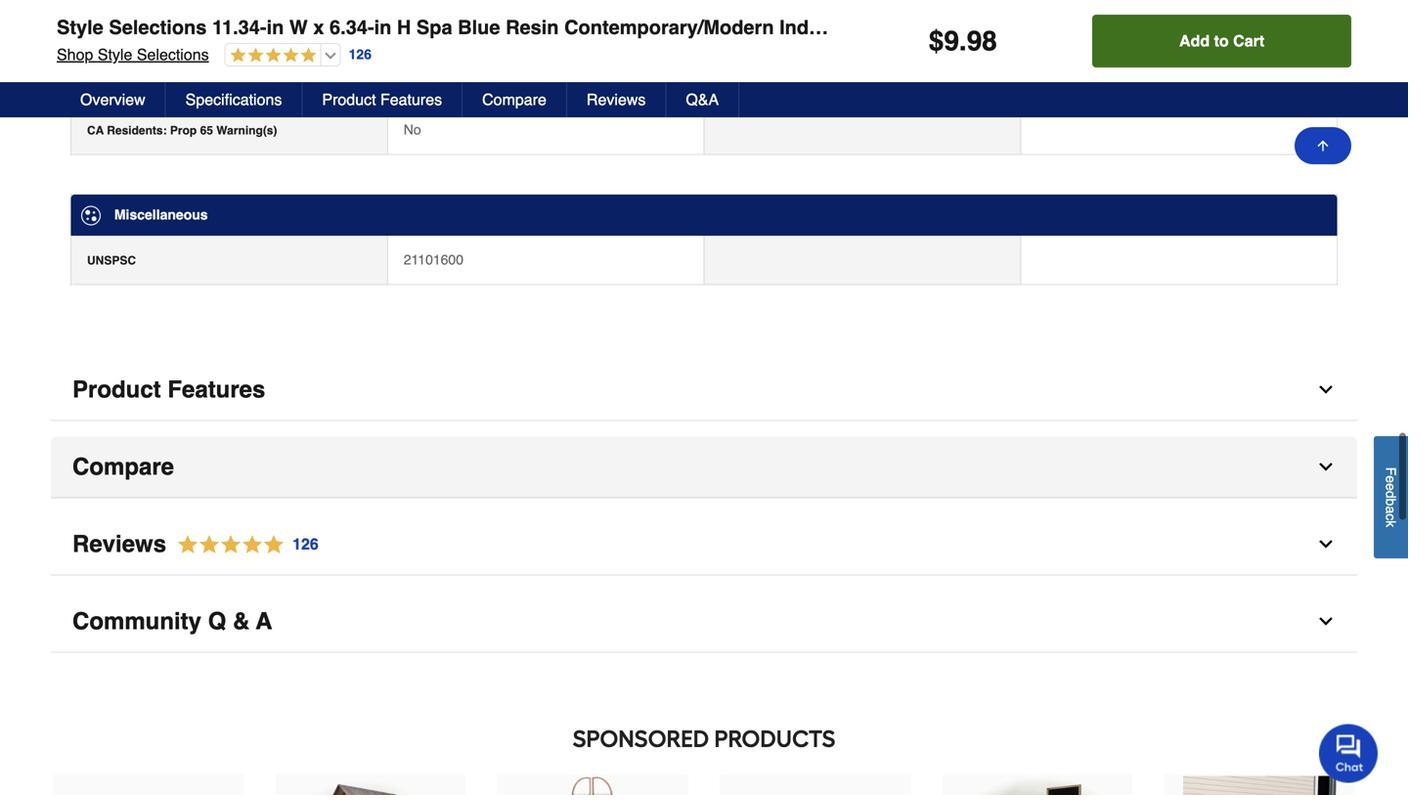 Task type: locate. For each thing, give the bounding box(es) containing it.
1 vertical spatial product
[[72, 376, 161, 403]]

1 vertical spatial features
[[168, 376, 265, 403]]

in left w
[[267, 16, 284, 39]]

1 in from the left
[[267, 16, 284, 39]]

1 vertical spatial 126
[[292, 535, 319, 553]]

specifications
[[186, 90, 282, 109]]

product features button
[[303, 82, 463, 117], [51, 360, 1357, 421]]

1 horizontal spatial in
[[374, 16, 392, 39]]

1 horizontal spatial product
[[322, 90, 376, 109]]

to
[[1214, 32, 1229, 50]]

1 horizontal spatial compare
[[482, 90, 547, 109]]

4.8 stars image
[[226, 47, 317, 65], [166, 532, 320, 558]]

features
[[380, 90, 442, 109], [168, 376, 265, 403]]

chevron down image inside compare button
[[1316, 457, 1336, 477]]

ca residents: prop 65 warning(s)
[[87, 124, 277, 137]]

miscellaneous
[[114, 207, 208, 222]]

selections up certifications
[[137, 45, 209, 64]]

selections up shop style selections
[[109, 16, 207, 39]]

in
[[267, 16, 284, 39], [374, 16, 392, 39]]

features for community q & a
[[168, 376, 265, 403]]

veikous 24-in w x 96-in l x 11-in h gray raised garden bed image
[[1184, 776, 1336, 795]]

1 horizontal spatial features
[[380, 90, 442, 109]]

reviews
[[587, 90, 646, 109], [72, 531, 166, 558]]

0 vertical spatial 126
[[349, 47, 372, 62]]

1 vertical spatial product features
[[72, 376, 265, 403]]

product features for q&a
[[322, 90, 442, 109]]

product features for community q & a
[[72, 376, 265, 403]]

a
[[256, 608, 272, 635]]

0 vertical spatial product features
[[322, 90, 442, 109]]

1 horizontal spatial product features
[[322, 90, 442, 109]]

0 horizontal spatial 126
[[292, 535, 319, 553]]

chevron down image
[[1316, 380, 1336, 400], [1316, 535, 1336, 554]]

shop style selections
[[57, 45, 209, 64]]

4.8 stars image down w
[[226, 47, 317, 65]]

chevron down image
[[1316, 457, 1336, 477], [1316, 612, 1336, 631]]

product for community q & a
[[72, 376, 161, 403]]

65
[[200, 124, 213, 137]]

4.8 stars image up the &
[[166, 532, 320, 558]]

reviews left q&a
[[587, 90, 646, 109]]

1 vertical spatial 4.8 stars image
[[166, 532, 320, 558]]

1 horizontal spatial 126
[[349, 47, 372, 62]]

0 vertical spatial product features button
[[303, 82, 463, 117]]

h
[[397, 16, 411, 39]]

98
[[967, 25, 997, 57]]

chat invite button image
[[1319, 723, 1379, 783]]

c
[[1383, 514, 1399, 520]]

add to cart button
[[1093, 15, 1352, 67]]

1 vertical spatial reviews
[[72, 531, 166, 558]]

in left h
[[374, 16, 392, 39]]

f e e d b a c k
[[1383, 467, 1399, 527]]

product
[[322, 90, 376, 109], [72, 376, 161, 403]]

compare
[[482, 90, 547, 109], [72, 453, 174, 480]]

product features button for q&a
[[303, 82, 463, 117]]

1 chevron down image from the top
[[1316, 380, 1336, 400]]

b
[[1383, 498, 1399, 506]]

products
[[714, 725, 836, 753]]

chevron down image inside community q & a button
[[1316, 612, 1336, 631]]

sponsored products
[[573, 725, 836, 753]]

0 vertical spatial product
[[322, 90, 376, 109]]

1 vertical spatial compare
[[72, 453, 174, 480]]

community
[[72, 608, 201, 635]]

2 chevron down image from the top
[[1316, 535, 1336, 554]]

0 horizontal spatial in
[[267, 16, 284, 39]]

e up d
[[1383, 475, 1399, 483]]

q&a
[[686, 90, 719, 109]]

chevron down image for product features
[[1316, 380, 1336, 400]]

reviews for community q & a
[[72, 531, 166, 558]]

$
[[929, 25, 944, 57]]

0 horizontal spatial reviews
[[72, 531, 166, 558]]

9
[[944, 25, 959, 57]]

style up shop
[[57, 16, 103, 39]]

style selections 11.34-in w x 6.34-in h spa blue resin contemporary/modern indoor/outdoor hanging planter
[[57, 16, 1078, 39]]

1 vertical spatial chevron down image
[[1316, 612, 1336, 631]]

126
[[349, 47, 372, 62], [292, 535, 319, 553]]

planter
[[1012, 16, 1078, 39]]

0 vertical spatial reviews
[[587, 90, 646, 109]]

style right shop
[[98, 45, 132, 64]]

0 horizontal spatial product
[[72, 376, 161, 403]]

0 vertical spatial features
[[380, 90, 442, 109]]

community q & a
[[72, 608, 272, 635]]

0 vertical spatial chevron down image
[[1316, 457, 1336, 477]]

e
[[1383, 475, 1399, 483], [1383, 483, 1399, 491]]

chevron down image for reviews
[[1316, 535, 1336, 554]]

11.34-
[[212, 16, 267, 39]]

0 vertical spatial chevron down image
[[1316, 380, 1336, 400]]

reviews up the community
[[72, 531, 166, 558]]

0 horizontal spatial product features
[[72, 376, 265, 403]]

0 horizontal spatial features
[[168, 376, 265, 403]]

reviews for q&a
[[587, 90, 646, 109]]

0 vertical spatial style
[[57, 16, 103, 39]]

community q & a button
[[51, 591, 1357, 653]]

1 vertical spatial chevron down image
[[1316, 535, 1336, 554]]

sponsored
[[573, 725, 709, 753]]

spa
[[417, 16, 452, 39]]

reviews inside button
[[587, 90, 646, 109]]

d
[[1383, 491, 1399, 498]]

e up b
[[1383, 483, 1399, 491]]

selections
[[109, 16, 207, 39], [137, 45, 209, 64]]

1 horizontal spatial reviews
[[587, 90, 646, 109]]

0 vertical spatial compare
[[482, 90, 547, 109]]

1 vertical spatial product features button
[[51, 360, 1357, 421]]

0 vertical spatial compare button
[[463, 82, 567, 117]]

add to cart
[[1180, 32, 1265, 50]]

reviews button
[[567, 82, 666, 117]]

2 chevron down image from the top
[[1316, 612, 1336, 631]]

1 chevron down image from the top
[[1316, 457, 1336, 477]]

0 horizontal spatial compare
[[72, 453, 174, 480]]

1 vertical spatial style
[[98, 45, 132, 64]]

product features
[[322, 90, 442, 109], [72, 376, 265, 403]]

style
[[57, 16, 103, 39], [98, 45, 132, 64]]

indoor/outdoor
[[780, 16, 923, 39]]

chevron down image for compare
[[1316, 457, 1336, 477]]

compare button
[[463, 82, 567, 117], [51, 437, 1357, 498]]



Task type: vqa. For each thing, say whether or not it's contained in the screenshot.
Add to Cart Button
yes



Task type: describe. For each thing, give the bounding box(es) containing it.
&
[[233, 608, 250, 635]]

cart
[[1233, 32, 1265, 50]]

1 e from the top
[[1383, 475, 1399, 483]]

.
[[959, 25, 967, 57]]

f e e d b a c k button
[[1374, 436, 1408, 558]]

certifications
[[114, 76, 202, 92]]

product for q&a
[[322, 90, 376, 109]]

resin
[[506, 16, 559, 39]]

features for q&a
[[380, 90, 442, 109]]

contemporary/modern
[[564, 16, 774, 39]]

2 e from the top
[[1383, 483, 1399, 491]]

f
[[1383, 467, 1399, 475]]

warning(s)
[[216, 124, 277, 137]]

ca
[[87, 124, 104, 137]]

residents:
[[107, 124, 167, 137]]

4.8 stars image containing 126
[[166, 532, 320, 558]]

southdeep products heading
[[51, 719, 1357, 759]]

arrow up image
[[1315, 138, 1331, 154]]

0 vertical spatial 4.8 stars image
[[226, 47, 317, 65]]

prop
[[170, 124, 197, 137]]

w
[[289, 16, 308, 39]]

1 vertical spatial compare button
[[51, 437, 1357, 498]]

overview
[[80, 90, 145, 109]]

q
[[208, 608, 226, 635]]

hanging
[[928, 16, 1007, 39]]

shop
[[57, 45, 93, 64]]

no
[[404, 122, 421, 137]]

q&a button
[[666, 82, 740, 117]]

chevron down image for community q & a
[[1316, 612, 1336, 631]]

compare for bottom compare button
[[72, 453, 174, 480]]

blue
[[458, 16, 500, 39]]

alpine corporation black indoor/outdoor novelty plant stand image
[[294, 776, 447, 795]]

6.34-
[[330, 16, 374, 39]]

specifications button
[[166, 82, 303, 117]]

1 vertical spatial selections
[[137, 45, 209, 64]]

a
[[1383, 506, 1399, 514]]

overview button
[[61, 82, 166, 117]]

product features button for community q & a
[[51, 360, 1357, 421]]

0 vertical spatial selections
[[109, 16, 207, 39]]

add
[[1180, 32, 1210, 50]]

safavieh abarrane 59.8-in h x 13.8-in w rusty orange outdoor corner wrought iron plant stand image
[[517, 776, 669, 795]]

alpine corporation 59-in h x 55-in w off-white indoor/outdoor novelty wood plant stand image
[[961, 776, 1114, 795]]

2 in from the left
[[374, 16, 392, 39]]

k
[[1383, 520, 1399, 527]]

unspsc
[[87, 254, 136, 268]]

$ 9 . 98
[[929, 25, 997, 57]]

21101600
[[404, 252, 464, 268]]

x
[[313, 16, 324, 39]]

compare for compare button to the top
[[482, 90, 547, 109]]

126 inside 4.8 stars image
[[292, 535, 319, 553]]



